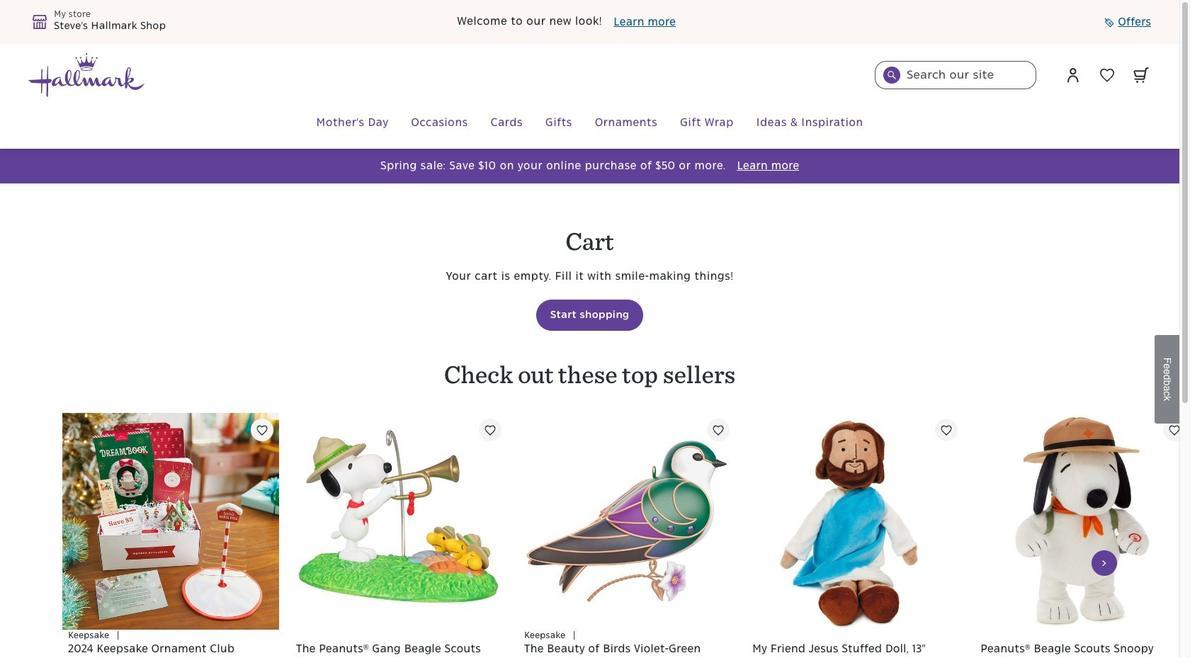 Task type: vqa. For each thing, say whether or not it's contained in the screenshot.
2024 Keepsake Ornament Club Membership image
yes



Task type: describe. For each thing, give the bounding box(es) containing it.
hallmark logo image
[[28, 53, 145, 97]]

my friend jesus stuffed doll, 13" image
[[747, 413, 963, 630]]

peanuts® beagle scouts snoopy plush with sound and motion, 12" image
[[975, 413, 1190, 630]]

next slide image
[[1102, 560, 1107, 566]]

sign in dropdown menu image
[[1065, 67, 1082, 84]]

search image
[[888, 71, 896, 79]]

main menu. menu bar
[[28, 98, 1151, 149]]



Task type: locate. For each thing, give the bounding box(es) containing it.
2024 keepsake ornament club membership image
[[62, 413, 279, 630]]

view your cart with 0 items. image
[[1133, 67, 1149, 83]]

the beauty of birds violet-green swallow ornament image
[[519, 413, 735, 630]]

the peanuts® gang beagle scouts 50th anniversary rise and shine! ornament and pin, set of 2 image
[[290, 413, 507, 630]]

Search search field
[[875, 61, 1036, 89]]

check out these top sellers element
[[0, 359, 1190, 658]]

None search field
[[875, 61, 1036, 89]]



